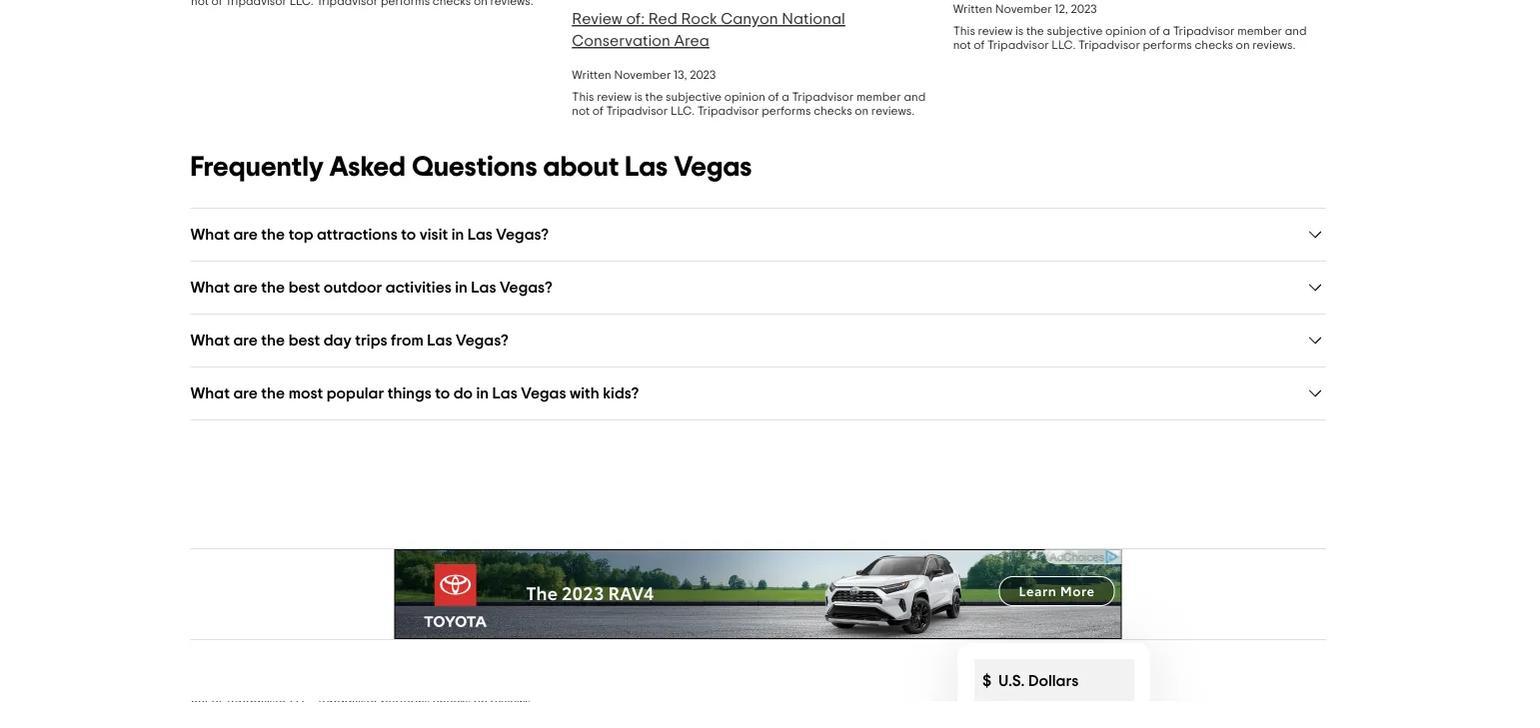 Task type: vqa. For each thing, say whether or not it's contained in the screenshot.
tour related to night tour
no



Task type: describe. For each thing, give the bounding box(es) containing it.
top
[[289, 226, 314, 242]]

are for what are the most popular things to do in las vegas with kids?
[[233, 385, 258, 401]]

2 vertical spatial in
[[477, 385, 489, 401]]

what are the best outdoor activities in las vegas?
[[190, 279, 553, 295]]

conservation
[[572, 33, 670, 49]]

from
[[391, 332, 424, 348]]

written for written november 12, 2023
[[953, 3, 993, 15]]

visit
[[420, 226, 448, 242]]

day
[[324, 332, 352, 348]]

las right activities
[[471, 279, 497, 295]]

kids?
[[603, 385, 639, 401]]

what for what are the best day trips from las vegas?
[[190, 332, 230, 348]]

is for 13,
[[634, 91, 642, 103]]

on for written november 13, 2023 this review is the subjective opinion of a tripadvisor member and not of tripadvisor llc. tripadvisor performs checks on reviews.
[[855, 105, 869, 117]]

subjective for 13,
[[666, 91, 722, 103]]

0 vertical spatial in
[[452, 226, 464, 242]]

opinion for written november 12, 2023
[[1105, 25, 1147, 37]]

november for 12,
[[995, 3, 1052, 15]]

area
[[674, 33, 709, 49]]

the inside written november 13, 2023 this review is the subjective opinion of a tripadvisor member and not of tripadvisor llc. tripadvisor performs checks on reviews.
[[645, 91, 663, 103]]

national
[[782, 11, 845, 27]]

the for what are the best day trips from las vegas?
[[261, 332, 285, 348]]

a for written november 12, 2023
[[1163, 25, 1171, 37]]

the for what are the most popular things to do in las vegas with kids?
[[261, 385, 285, 401]]

llc. for 12,
[[1052, 39, 1076, 51]]

things
[[388, 385, 432, 401]]

what are the best day trips from las vegas? button
[[190, 331, 1326, 351]]

what are the top attractions to visit in las vegas? button
[[190, 225, 1326, 245]]

review for written november 13, 2023
[[597, 91, 632, 103]]

reviews. for written november 13, 2023 this review is the subjective opinion of a tripadvisor member and not of tripadvisor llc. tripadvisor performs checks on reviews.
[[871, 105, 915, 117]]

las right the about
[[625, 153, 668, 181]]

best for outdoor
[[289, 279, 320, 295]]

las right visit
[[468, 226, 493, 242]]

a for written november 13, 2023
[[782, 91, 789, 103]]

about
[[543, 153, 619, 181]]

what are the best day trips from las vegas?
[[190, 332, 509, 348]]

0 vertical spatial vegas?
[[496, 226, 549, 242]]

what are the most popular things to do in las vegas with kids?
[[190, 385, 639, 401]]

outdoor
[[324, 279, 382, 295]]

subjective for 12,
[[1047, 25, 1103, 37]]

0 vertical spatial vegas
[[674, 153, 752, 181]]

opinion for written november 13, 2023
[[724, 91, 765, 103]]

asked
[[330, 153, 406, 181]]

written for written november 13, 2023
[[572, 69, 611, 81]]

are for what are the top attractions to visit in las vegas?
[[233, 226, 258, 242]]

dollars
[[1028, 674, 1079, 690]]

vegas inside dropdown button
[[521, 385, 567, 401]]

llc. for 13,
[[670, 105, 695, 117]]

advertisement region
[[394, 550, 1122, 640]]

$  u.s. dollars
[[982, 674, 1079, 690]]

0 horizontal spatial to
[[401, 226, 416, 242]]

member for written november 13, 2023 this review is the subjective opinion of a tripadvisor member and not of tripadvisor llc. tripadvisor performs checks on reviews.
[[856, 91, 901, 103]]



Task type: locate. For each thing, give the bounding box(es) containing it.
vegas? inside dropdown button
[[456, 332, 509, 348]]

performs
[[1143, 39, 1192, 51], [762, 105, 811, 117]]

2 are from the top
[[233, 279, 258, 295]]

1 horizontal spatial and
[[1285, 25, 1307, 37]]

1 what from the top
[[190, 226, 230, 242]]

tripadvisor
[[1173, 25, 1235, 37], [987, 39, 1049, 51], [1079, 39, 1140, 51], [792, 91, 854, 103], [606, 105, 668, 117], [697, 105, 759, 117]]

1 vertical spatial not
[[572, 105, 590, 117]]

activities
[[386, 279, 452, 295]]

0 horizontal spatial a
[[782, 91, 789, 103]]

this for written november 12, 2023
[[953, 25, 975, 37]]

and inside written november 12, 2023 this review is the subjective opinion of a tripadvisor member and not of tripadvisor llc. tripadvisor performs checks on reviews.
[[1285, 25, 1307, 37]]

performs inside written november 12, 2023 this review is the subjective opinion of a tripadvisor member and not of tripadvisor llc. tripadvisor performs checks on reviews.
[[1143, 39, 1192, 51]]

the for what are the top attractions to visit in las vegas?
[[261, 226, 285, 242]]

$  u.s.
[[982, 674, 1025, 690]]

3 what from the top
[[190, 332, 230, 348]]

do
[[454, 385, 473, 401]]

what inside what are the most popular things to do in las vegas with kids? dropdown button
[[190, 385, 230, 401]]

are inside dropdown button
[[233, 332, 258, 348]]

1 vertical spatial in
[[455, 279, 468, 295]]

to left do
[[435, 385, 450, 401]]

0 vertical spatial reviews.
[[1253, 39, 1296, 51]]

written inside written november 12, 2023 this review is the subjective opinion of a tripadvisor member and not of tripadvisor llc. tripadvisor performs checks on reviews.
[[953, 3, 993, 15]]

1 vertical spatial subjective
[[666, 91, 722, 103]]

performs inside written november 13, 2023 this review is the subjective opinion of a tripadvisor member and not of tripadvisor llc. tripadvisor performs checks on reviews.
[[762, 105, 811, 117]]

0 vertical spatial checks
[[1195, 39, 1233, 51]]

the
[[1026, 25, 1044, 37], [645, 91, 663, 103], [261, 226, 285, 242], [261, 279, 285, 295], [261, 332, 285, 348], [261, 385, 285, 401]]

subjective inside written november 13, 2023 this review is the subjective opinion of a tripadvisor member and not of tripadvisor llc. tripadvisor performs checks on reviews.
[[666, 91, 722, 103]]

review inside written november 13, 2023 this review is the subjective opinion of a tripadvisor member and not of tripadvisor llc. tripadvisor performs checks on reviews.
[[597, 91, 632, 103]]

review of: red rock canyon national conservation area link
[[572, 11, 845, 49]]

2023 inside written november 12, 2023 this review is the subjective opinion of a tripadvisor member and not of tripadvisor llc. tripadvisor performs checks on reviews.
[[1071, 3, 1097, 15]]

checks inside written november 12, 2023 this review is the subjective opinion of a tripadvisor member and not of tripadvisor llc. tripadvisor performs checks on reviews.
[[1195, 39, 1233, 51]]

opinion
[[1105, 25, 1147, 37], [724, 91, 765, 103]]

not inside written november 13, 2023 this review is the subjective opinion of a tripadvisor member and not of tripadvisor llc. tripadvisor performs checks on reviews.
[[572, 105, 590, 117]]

checks for written november 12, 2023 this review is the subjective opinion of a tripadvisor member and not of tripadvisor llc. tripadvisor performs checks on reviews.
[[1195, 39, 1233, 51]]

and
[[1285, 25, 1307, 37], [904, 91, 926, 103]]

on for written november 12, 2023 this review is the subjective opinion of a tripadvisor member and not of tripadvisor llc. tripadvisor performs checks on reviews.
[[1236, 39, 1250, 51]]

is inside written november 12, 2023 this review is the subjective opinion of a tripadvisor member and not of tripadvisor llc. tripadvisor performs checks on reviews.
[[1015, 25, 1024, 37]]

most
[[289, 385, 323, 401]]

0 vertical spatial november
[[995, 3, 1052, 15]]

what are the top attractions to visit in las vegas?
[[190, 226, 549, 242]]

best inside dropdown button
[[289, 279, 320, 295]]

what for what are the most popular things to do in las vegas with kids?
[[190, 385, 230, 401]]

review
[[572, 11, 622, 27]]

2 best from the top
[[289, 332, 320, 348]]

what are the most popular things to do in las vegas with kids? button
[[190, 384, 1326, 404]]

1 vertical spatial checks
[[814, 105, 852, 117]]

1 horizontal spatial performs
[[1143, 39, 1192, 51]]

0 horizontal spatial review
[[597, 91, 632, 103]]

trips
[[355, 332, 388, 348]]

vegas? for what are the best outdoor activities in las vegas?
[[500, 279, 553, 295]]

0 vertical spatial and
[[1285, 25, 1307, 37]]

0 horizontal spatial member
[[856, 91, 901, 103]]

2023
[[1071, 3, 1097, 15], [690, 69, 716, 81]]

attractions
[[317, 226, 398, 242]]

member for written november 12, 2023 this review is the subjective opinion of a tripadvisor member and not of tripadvisor llc. tripadvisor performs checks on reviews.
[[1238, 25, 1283, 37]]

what for what are the best outdoor activities in las vegas?
[[190, 279, 230, 295]]

best
[[289, 279, 320, 295], [289, 332, 320, 348]]

4 are from the top
[[233, 385, 258, 401]]

0 horizontal spatial opinion
[[724, 91, 765, 103]]

this inside written november 12, 2023 this review is the subjective opinion of a tripadvisor member and not of tripadvisor llc. tripadvisor performs checks on reviews.
[[953, 25, 975, 37]]

2023 for written november 12, 2023
[[1071, 3, 1097, 15]]

november left 12,
[[995, 3, 1052, 15]]

1 horizontal spatial review
[[978, 25, 1013, 37]]

0 horizontal spatial checks
[[814, 105, 852, 117]]

0 horizontal spatial this
[[572, 91, 594, 103]]

2 what from the top
[[190, 279, 230, 295]]

what inside what are the best day trips from las vegas? dropdown button
[[190, 332, 230, 348]]

november inside written november 12, 2023 this review is the subjective opinion of a tripadvisor member and not of tripadvisor llc. tripadvisor performs checks on reviews.
[[995, 3, 1052, 15]]

and inside written november 13, 2023 this review is the subjective opinion of a tripadvisor member and not of tripadvisor llc. tripadvisor performs checks on reviews.
[[904, 91, 926, 103]]

reviews. inside written november 12, 2023 this review is the subjective opinion of a tripadvisor member and not of tripadvisor llc. tripadvisor performs checks on reviews.
[[1253, 39, 1296, 51]]

questions
[[412, 153, 538, 181]]

1 vertical spatial november
[[614, 69, 671, 81]]

1 horizontal spatial november
[[995, 3, 1052, 15]]

popular
[[327, 385, 384, 401]]

is inside written november 13, 2023 this review is the subjective opinion of a tripadvisor member and not of tripadvisor llc. tripadvisor performs checks on reviews.
[[634, 91, 642, 103]]

0 vertical spatial written
[[953, 3, 993, 15]]

12,
[[1055, 3, 1068, 15]]

1 vertical spatial and
[[904, 91, 926, 103]]

in right visit
[[452, 226, 464, 242]]

1 horizontal spatial a
[[1163, 25, 1171, 37]]

on
[[1236, 39, 1250, 51], [855, 105, 869, 117]]

written inside written november 13, 2023 this review is the subjective opinion of a tripadvisor member and not of tripadvisor llc. tripadvisor performs checks on reviews.
[[572, 69, 611, 81]]

and for written november 12, 2023 this review is the subjective opinion of a tripadvisor member and not of tripadvisor llc. tripadvisor performs checks on reviews.
[[1285, 25, 1307, 37]]

vegas? for what are the best day trips from las vegas?
[[456, 332, 509, 348]]

1 vertical spatial to
[[435, 385, 450, 401]]

1 are from the top
[[233, 226, 258, 242]]

0 vertical spatial to
[[401, 226, 416, 242]]

1 vertical spatial opinion
[[724, 91, 765, 103]]

1 horizontal spatial on
[[1236, 39, 1250, 51]]

written down conservation
[[572, 69, 611, 81]]

3 are from the top
[[233, 332, 258, 348]]

red
[[648, 11, 677, 27]]

what
[[190, 226, 230, 242], [190, 279, 230, 295], [190, 332, 230, 348], [190, 385, 230, 401]]

opinion inside written november 12, 2023 this review is the subjective opinion of a tripadvisor member and not of tripadvisor llc. tripadvisor performs checks on reviews.
[[1105, 25, 1147, 37]]

0 horizontal spatial written
[[572, 69, 611, 81]]

1 vertical spatial this
[[572, 91, 594, 103]]

13,
[[674, 69, 687, 81]]

written left 12,
[[953, 3, 993, 15]]

0 horizontal spatial vegas
[[521, 385, 567, 401]]

written november 13, 2023 this review is the subjective opinion of a tripadvisor member and not of tripadvisor llc. tripadvisor performs checks on reviews.
[[572, 69, 926, 117]]

1 horizontal spatial subjective
[[1047, 25, 1103, 37]]

is
[[1015, 25, 1024, 37], [634, 91, 642, 103]]

vegas up what are the top attractions to visit in las vegas? dropdown button
[[674, 153, 752, 181]]

1 horizontal spatial vegas
[[674, 153, 752, 181]]

0 horizontal spatial is
[[634, 91, 642, 103]]

0 vertical spatial performs
[[1143, 39, 1192, 51]]

0 horizontal spatial not
[[572, 105, 590, 117]]

llc. inside written november 13, 2023 this review is the subjective opinion of a tripadvisor member and not of tripadvisor llc. tripadvisor performs checks on reviews.
[[670, 105, 695, 117]]

with
[[570, 385, 600, 401]]

frequently
[[190, 153, 324, 181]]

1 horizontal spatial this
[[953, 25, 975, 37]]

in
[[452, 226, 464, 242], [455, 279, 468, 295], [477, 385, 489, 401]]

november for 13,
[[614, 69, 671, 81]]

1 vertical spatial review
[[597, 91, 632, 103]]

best for day
[[289, 332, 320, 348]]

checks
[[1195, 39, 1233, 51], [814, 105, 852, 117]]

what for what are the top attractions to visit in las vegas?
[[190, 226, 230, 242]]

0 horizontal spatial performs
[[762, 105, 811, 117]]

review inside written november 12, 2023 this review is the subjective opinion of a tripadvisor member and not of tripadvisor llc. tripadvisor performs checks on reviews.
[[978, 25, 1013, 37]]

1 vertical spatial performs
[[762, 105, 811, 117]]

vegas left with
[[521, 385, 567, 401]]

review of: red rock canyon national conservation area
[[572, 11, 845, 49]]

1 vertical spatial vegas
[[521, 385, 567, 401]]

4 what from the top
[[190, 385, 230, 401]]

0 vertical spatial is
[[1015, 25, 1024, 37]]

1 horizontal spatial reviews.
[[1253, 39, 1296, 51]]

written november 12, 2023 this review is the subjective opinion of a tripadvisor member and not of tripadvisor llc. tripadvisor performs checks on reviews.
[[953, 3, 1307, 51]]

in right do
[[477, 385, 489, 401]]

0 vertical spatial review
[[978, 25, 1013, 37]]

0 horizontal spatial and
[[904, 91, 926, 103]]

las right from
[[427, 332, 453, 348]]

llc. down 12,
[[1052, 39, 1076, 51]]

is for 12,
[[1015, 25, 1024, 37]]

this
[[953, 25, 975, 37], [572, 91, 594, 103]]

1 horizontal spatial opinion
[[1105, 25, 1147, 37]]

the inside dropdown button
[[261, 332, 285, 348]]

0 horizontal spatial reviews.
[[871, 105, 915, 117]]

subjective inside written november 12, 2023 this review is the subjective opinion of a tripadvisor member and not of tripadvisor llc. tripadvisor performs checks on reviews.
[[1047, 25, 1103, 37]]

member inside written november 13, 2023 this review is the subjective opinion of a tripadvisor member and not of tripadvisor llc. tripadvisor performs checks on reviews.
[[856, 91, 901, 103]]

1 vertical spatial reviews.
[[871, 105, 915, 117]]

reviews.
[[1253, 39, 1296, 51], [871, 105, 915, 117]]

a inside written november 12, 2023 this review is the subjective opinion of a tripadvisor member and not of tripadvisor llc. tripadvisor performs checks on reviews.
[[1163, 25, 1171, 37]]

1 horizontal spatial written
[[953, 3, 993, 15]]

november inside written november 13, 2023 this review is the subjective opinion of a tripadvisor member and not of tripadvisor llc. tripadvisor performs checks on reviews.
[[614, 69, 671, 81]]

2023 right 13,
[[690, 69, 716, 81]]

review
[[978, 25, 1013, 37], [597, 91, 632, 103]]

opinion inside written november 13, 2023 this review is the subjective opinion of a tripadvisor member and not of tripadvisor llc. tripadvisor performs checks on reviews.
[[724, 91, 765, 103]]

subjective down 13,
[[666, 91, 722, 103]]

what inside what are the best outdoor activities in las vegas? dropdown button
[[190, 279, 230, 295]]

1 horizontal spatial 2023
[[1071, 3, 1097, 15]]

2023 for written november 13, 2023
[[690, 69, 716, 81]]

checks for written november 13, 2023 this review is the subjective opinion of a tripadvisor member and not of tripadvisor llc. tripadvisor performs checks on reviews.
[[814, 105, 852, 117]]

1 vertical spatial llc.
[[670, 105, 695, 117]]

on inside written november 13, 2023 this review is the subjective opinion of a tripadvisor member and not of tripadvisor llc. tripadvisor performs checks on reviews.
[[855, 105, 869, 117]]

0 vertical spatial not
[[953, 39, 971, 51]]

member inside written november 12, 2023 this review is the subjective opinion of a tripadvisor member and not of tripadvisor llc. tripadvisor performs checks on reviews.
[[1238, 25, 1283, 37]]

performs for written november 12, 2023
[[1143, 39, 1192, 51]]

1 horizontal spatial checks
[[1195, 39, 1233, 51]]

to
[[401, 226, 416, 242], [435, 385, 450, 401]]

1 vertical spatial member
[[856, 91, 901, 103]]

llc. inside written november 12, 2023 this review is the subjective opinion of a tripadvisor member and not of tripadvisor llc. tripadvisor performs checks on reviews.
[[1052, 39, 1076, 51]]

canyon
[[721, 11, 778, 27]]

of
[[1149, 25, 1160, 37], [974, 39, 985, 51], [768, 91, 779, 103], [592, 105, 603, 117]]

are for what are the best outdoor activities in las vegas?
[[233, 279, 258, 295]]

are for what are the best day trips from las vegas?
[[233, 332, 258, 348]]

llc.
[[1052, 39, 1076, 51], [670, 105, 695, 117]]

subjective
[[1047, 25, 1103, 37], [666, 91, 722, 103]]

1 best from the top
[[289, 279, 320, 295]]

1 horizontal spatial not
[[953, 39, 971, 51]]

las
[[625, 153, 668, 181], [468, 226, 493, 242], [471, 279, 497, 295], [427, 332, 453, 348], [493, 385, 518, 401]]

1 vertical spatial a
[[782, 91, 789, 103]]

1 horizontal spatial is
[[1015, 25, 1024, 37]]

2 vertical spatial vegas?
[[456, 332, 509, 348]]

las right do
[[493, 385, 518, 401]]

are
[[233, 226, 258, 242], [233, 279, 258, 295], [233, 332, 258, 348], [233, 385, 258, 401]]

member
[[1238, 25, 1283, 37], [856, 91, 901, 103]]

2023 inside written november 13, 2023 this review is the subjective opinion of a tripadvisor member and not of tripadvisor llc. tripadvisor performs checks on reviews.
[[690, 69, 716, 81]]

written
[[953, 3, 993, 15], [572, 69, 611, 81]]

1 horizontal spatial member
[[1238, 25, 1283, 37]]

0 horizontal spatial on
[[855, 105, 869, 117]]

and for written november 13, 2023 this review is the subjective opinion of a tripadvisor member and not of tripadvisor llc. tripadvisor performs checks on reviews.
[[904, 91, 926, 103]]

what inside what are the top attractions to visit in las vegas? dropdown button
[[190, 226, 230, 242]]

checks inside written november 13, 2023 this review is the subjective opinion of a tripadvisor member and not of tripadvisor llc. tripadvisor performs checks on reviews.
[[814, 105, 852, 117]]

0 vertical spatial member
[[1238, 25, 1283, 37]]

1 vertical spatial on
[[855, 105, 869, 117]]

a inside written november 13, 2023 this review is the subjective opinion of a tripadvisor member and not of tripadvisor llc. tripadvisor performs checks on reviews.
[[782, 91, 789, 103]]

not for written november 12, 2023 this review is the subjective opinion of a tripadvisor member and not of tripadvisor llc. tripadvisor performs checks on reviews.
[[953, 39, 971, 51]]

0 vertical spatial best
[[289, 279, 320, 295]]

llc. down 13,
[[670, 105, 695, 117]]

subjective down 12,
[[1047, 25, 1103, 37]]

november left 13,
[[614, 69, 671, 81]]

reviews. inside written november 13, 2023 this review is the subjective opinion of a tripadvisor member and not of tripadvisor llc. tripadvisor performs checks on reviews.
[[871, 105, 915, 117]]

0 horizontal spatial 2023
[[690, 69, 716, 81]]

1 vertical spatial best
[[289, 332, 320, 348]]

not inside written november 12, 2023 this review is the subjective opinion of a tripadvisor member and not of tripadvisor llc. tripadvisor performs checks on reviews.
[[953, 39, 971, 51]]

1 vertical spatial written
[[572, 69, 611, 81]]

0 horizontal spatial november
[[614, 69, 671, 81]]

this inside written november 13, 2023 this review is the subjective opinion of a tripadvisor member and not of tripadvisor llc. tripadvisor performs checks on reviews.
[[572, 91, 594, 103]]

0 vertical spatial subjective
[[1047, 25, 1103, 37]]

1 vertical spatial 2023
[[690, 69, 716, 81]]

0 horizontal spatial subjective
[[666, 91, 722, 103]]

in right activities
[[455, 279, 468, 295]]

vegas
[[674, 153, 752, 181], [521, 385, 567, 401]]

not
[[953, 39, 971, 51], [572, 105, 590, 117]]

best left outdoor
[[289, 279, 320, 295]]

best left day
[[289, 332, 320, 348]]

the for what are the best outdoor activities in las vegas?
[[261, 279, 285, 295]]

to left visit
[[401, 226, 416, 242]]

1 vertical spatial is
[[634, 91, 642, 103]]

0 vertical spatial this
[[953, 25, 975, 37]]

1 horizontal spatial llc.
[[1052, 39, 1076, 51]]

0 vertical spatial opinion
[[1105, 25, 1147, 37]]

0 vertical spatial a
[[1163, 25, 1171, 37]]

0 vertical spatial on
[[1236, 39, 1250, 51]]

reviews. for written november 12, 2023 this review is the subjective opinion of a tripadvisor member and not of tripadvisor llc. tripadvisor performs checks on reviews.
[[1253, 39, 1296, 51]]

1 vertical spatial vegas?
[[500, 279, 553, 295]]

1 horizontal spatial to
[[435, 385, 450, 401]]

the inside written november 12, 2023 this review is the subjective opinion of a tripadvisor member and not of tripadvisor llc. tripadvisor performs checks on reviews.
[[1026, 25, 1044, 37]]

best inside dropdown button
[[289, 332, 320, 348]]

this for written november 13, 2023
[[572, 91, 594, 103]]

a
[[1163, 25, 1171, 37], [782, 91, 789, 103]]

rock
[[681, 11, 717, 27]]

of:
[[626, 11, 645, 27]]

vegas?
[[496, 226, 549, 242], [500, 279, 553, 295], [456, 332, 509, 348]]

performs for written november 13, 2023
[[762, 105, 811, 117]]

november
[[995, 3, 1052, 15], [614, 69, 671, 81]]

not for written november 13, 2023 this review is the subjective opinion of a tripadvisor member and not of tripadvisor llc. tripadvisor performs checks on reviews.
[[572, 105, 590, 117]]

0 horizontal spatial llc.
[[670, 105, 695, 117]]

what are the best outdoor activities in las vegas? button
[[190, 278, 1326, 298]]

2023 right 12,
[[1071, 3, 1097, 15]]

las inside dropdown button
[[427, 332, 453, 348]]

frequently asked questions about las vegas
[[190, 153, 752, 181]]

on inside written november 12, 2023 this review is the subjective opinion of a tripadvisor member and not of tripadvisor llc. tripadvisor performs checks on reviews.
[[1236, 39, 1250, 51]]

review for written november 12, 2023
[[978, 25, 1013, 37]]

0 vertical spatial llc.
[[1052, 39, 1076, 51]]

0 vertical spatial 2023
[[1071, 3, 1097, 15]]



